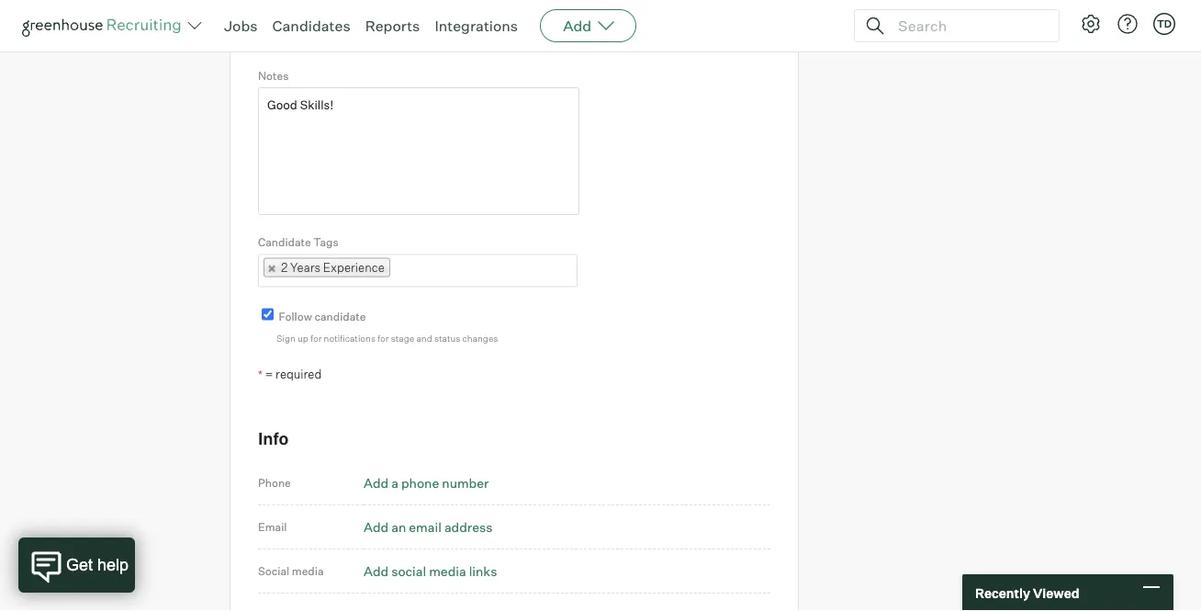 Task type: vqa. For each thing, say whether or not it's contained in the screenshot.
The "Import"
no



Task type: describe. For each thing, give the bounding box(es) containing it.
reports
[[365, 17, 420, 35]]

jobs
[[224, 17, 258, 35]]

greenhouse recruiting image
[[22, 15, 187, 37]]

phone
[[401, 474, 439, 491]]

td button
[[1150, 9, 1180, 39]]

skills!
[[300, 97, 331, 111]]

sign
[[277, 332, 296, 344]]

07:00)
[[300, 32, 336, 46]]

sign up for notifications for stage and status changes
[[277, 332, 498, 344]]

candidate tags
[[258, 235, 339, 249]]

integrations link
[[435, 17, 518, 35]]

­
[[334, 97, 334, 111]]

canada)
[[437, 32, 480, 46]]

tags
[[314, 235, 339, 249]]

Follow candidate checkbox
[[262, 308, 274, 320]]

follow candidate
[[279, 309, 366, 323]]

add social media links
[[364, 563, 497, 579]]

(us
[[404, 32, 424, 46]]

phone
[[258, 476, 291, 490]]

experience
[[323, 260, 385, 275]]

changes
[[463, 332, 498, 344]]

pacific
[[338, 32, 373, 46]]

add for add an email address
[[364, 519, 389, 535]]

viewed
[[1034, 585, 1080, 601]]

add for add a phone number
[[364, 474, 389, 491]]

links
[[469, 563, 497, 579]]

Search text field
[[894, 12, 1043, 39]]

social
[[258, 564, 290, 578]]

and
[[417, 332, 432, 344]]

2 years experience
[[281, 260, 385, 275]]

a
[[392, 474, 399, 491]]

(gmt-07:00) pacific time (us & canada)
[[266, 32, 480, 46]]

integrations
[[435, 17, 518, 35]]

email
[[409, 519, 442, 535]]

add a phone number link
[[364, 474, 489, 491]]

*
[[258, 367, 263, 381]]

social
[[392, 563, 426, 579]]

an
[[392, 519, 406, 535]]

* = required
[[258, 366, 322, 381]]

recently viewed
[[976, 585, 1080, 601]]

&
[[426, 32, 435, 46]]

2
[[281, 260, 288, 275]]

good skills! ­
[[267, 97, 334, 111]]

info
[[258, 428, 289, 449]]

Notes text field
[[258, 87, 580, 215]]

recently
[[976, 585, 1031, 601]]



Task type: locate. For each thing, give the bounding box(es) containing it.
0 horizontal spatial media
[[292, 564, 324, 578]]

status
[[434, 332, 461, 344]]

required
[[276, 366, 322, 381]]

for right up
[[311, 332, 322, 344]]

for left stage
[[378, 332, 389, 344]]

1 horizontal spatial media
[[429, 563, 466, 579]]

add for add
[[563, 17, 592, 35]]

1 horizontal spatial for
[[378, 332, 389, 344]]

stage
[[391, 332, 415, 344]]

time
[[375, 32, 402, 46]]

add social media links link
[[364, 563, 497, 579]]

add an email address
[[364, 519, 493, 535]]

media
[[429, 563, 466, 579], [292, 564, 324, 578]]

None text field
[[390, 256, 409, 285]]

years
[[290, 260, 321, 275]]

0 horizontal spatial for
[[311, 332, 322, 344]]

timezone
[[258, 6, 310, 20]]

td button
[[1154, 13, 1176, 35]]

add a phone number
[[364, 474, 489, 491]]

email
[[258, 520, 287, 534]]

media right social
[[292, 564, 324, 578]]

notifications
[[324, 332, 376, 344]]

social media
[[258, 564, 324, 578]]

candidates
[[272, 17, 351, 35]]

reports link
[[365, 17, 420, 35]]

candidates link
[[272, 17, 351, 35]]

(gmt-07:00) pacific time (us & canada) link
[[258, 25, 577, 52]]

candidate
[[258, 235, 311, 249]]

address
[[445, 519, 493, 535]]

up
[[298, 332, 309, 344]]

good
[[267, 97, 297, 111]]

candidate
[[315, 309, 366, 323]]

1 for from the left
[[311, 332, 322, 344]]

for
[[311, 332, 322, 344], [378, 332, 389, 344]]

=
[[265, 366, 273, 381]]

2 for from the left
[[378, 332, 389, 344]]

media left 'links'
[[429, 563, 466, 579]]

notes
[[258, 68, 289, 82]]

jobs link
[[224, 17, 258, 35]]

add for add social media links
[[364, 563, 389, 579]]

add button
[[540, 9, 637, 42]]

follow
[[279, 309, 312, 323]]

configure image
[[1081, 13, 1103, 35]]

(gmt-
[[266, 32, 300, 46]]

number
[[442, 474, 489, 491]]

add
[[563, 17, 592, 35], [364, 474, 389, 491], [364, 519, 389, 535], [364, 563, 389, 579]]

add an email address link
[[364, 519, 493, 535]]

add inside popup button
[[563, 17, 592, 35]]

td
[[1158, 17, 1172, 30]]



